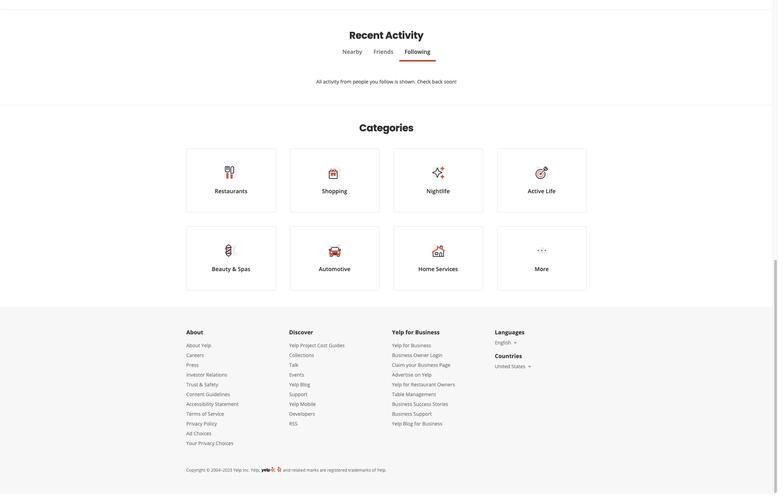 Task type: locate. For each thing, give the bounding box(es) containing it.
login
[[430, 352, 443, 359]]

about up careers
[[186, 343, 200, 349]]

for
[[406, 329, 414, 337], [403, 343, 410, 349], [403, 382, 410, 388], [414, 421, 421, 428]]

states
[[512, 364, 526, 370]]

spas
[[238, 266, 250, 273]]

about inside about yelp careers press investor relations trust & safety content guidelines accessibility statement terms of service privacy policy ad choices your privacy choices
[[186, 343, 200, 349]]

accessibility
[[186, 401, 214, 408]]

16 chevron down v2 image down languages
[[513, 340, 518, 346]]

0 vertical spatial about
[[186, 329, 203, 337]]

business success stories link
[[392, 401, 448, 408]]

1 horizontal spatial choices
[[216, 441, 233, 447]]

related
[[292, 468, 305, 474]]

you
[[370, 78, 378, 85]]

1 vertical spatial choices
[[216, 441, 233, 447]]

following
[[405, 48, 430, 56]]

tab list containing nearby
[[186, 48, 587, 62]]

statement
[[215, 401, 239, 408]]

home
[[418, 266, 435, 273]]

choices down policy
[[216, 441, 233, 447]]

16 chevron down v2 image right states at the right bottom
[[527, 364, 533, 370]]

& inside 'category navigation section' navigation
[[232, 266, 236, 273]]

yelp blog for business link
[[392, 421, 443, 428]]

marks
[[307, 468, 319, 474]]

nightlife
[[427, 188, 450, 195]]

registered
[[327, 468, 347, 474]]

yelp right "on"
[[422, 372, 432, 379]]

0 vertical spatial of
[[202, 411, 207, 418]]

1 horizontal spatial blog
[[403, 421, 413, 428]]

more
[[535, 266, 549, 273]]

for down the 'business support' link
[[414, 421, 421, 428]]

0 vertical spatial 16 chevron down v2 image
[[513, 340, 518, 346]]

1 vertical spatial blog
[[403, 421, 413, 428]]

support down yelp blog link
[[289, 392, 308, 398]]

business up yelp blog for business link
[[392, 411, 412, 418]]

1 horizontal spatial 16 chevron down v2 image
[[527, 364, 533, 370]]

active life link
[[497, 149, 587, 213]]

on
[[415, 372, 421, 379]]

about
[[186, 329, 203, 337], [186, 343, 200, 349]]

categories
[[359, 121, 414, 135]]

about yelp link
[[186, 343, 211, 349]]

1 vertical spatial about
[[186, 343, 200, 349]]

your
[[406, 362, 417, 369]]

1 vertical spatial &
[[199, 382, 203, 388]]

yelp up yelp for business link
[[392, 329, 404, 337]]

yelp for business link
[[392, 343, 431, 349]]

table management link
[[392, 392, 436, 398]]

terms
[[186, 411, 201, 418]]

16 chevron down v2 image inside english dropdown button
[[513, 340, 518, 346]]

press
[[186, 362, 199, 369]]

16 chevron down v2 image inside the united states popup button
[[527, 364, 533, 370]]

rss
[[289, 421, 298, 428]]

business down the table
[[392, 401, 412, 408]]

yelp for restaurant owners link
[[392, 382, 455, 388]]

life
[[546, 188, 556, 195]]

support link
[[289, 392, 308, 398]]

support down success
[[414, 411, 432, 418]]

choices down privacy policy link
[[194, 431, 211, 437]]

back
[[432, 78, 443, 85]]

of left yelp.
[[372, 468, 376, 474]]

press link
[[186, 362, 199, 369]]

blog up support "link"
[[300, 382, 310, 388]]

0 horizontal spatial blog
[[300, 382, 310, 388]]

active life
[[528, 188, 556, 195]]

& right the trust at the bottom of page
[[199, 382, 203, 388]]

yelp mobile link
[[289, 401, 316, 408]]

automotive link
[[290, 227, 380, 291]]

mobile
[[300, 401, 316, 408]]

1 horizontal spatial of
[[372, 468, 376, 474]]

privacy down ad choices 'link'
[[198, 441, 214, 447]]

choices
[[194, 431, 211, 437], [216, 441, 233, 447]]

ad
[[186, 431, 192, 437]]

privacy down terms
[[186, 421, 203, 428]]

business down the stories
[[422, 421, 443, 428]]

collections
[[289, 352, 314, 359]]

& inside about yelp careers press investor relations trust & safety content guidelines accessibility statement terms of service privacy policy ad choices your privacy choices
[[199, 382, 203, 388]]

0 horizontal spatial &
[[199, 382, 203, 388]]

16 chevron down v2 image
[[513, 340, 518, 346], [527, 364, 533, 370]]

restaurants
[[215, 188, 247, 195]]

1 about from the top
[[186, 329, 203, 337]]

1 vertical spatial of
[[372, 468, 376, 474]]

owner
[[414, 352, 429, 359]]

support inside yelp for business business owner login claim your business page advertise on yelp yelp for restaurant owners table management business success stories business support yelp blog for business
[[414, 411, 432, 418]]

from
[[340, 78, 352, 85]]

project
[[300, 343, 316, 349]]

tab list
[[186, 48, 587, 62]]

2 about from the top
[[186, 343, 200, 349]]

0 vertical spatial blog
[[300, 382, 310, 388]]

and related marks are registered trademarks of yelp.
[[282, 468, 387, 474]]

0 vertical spatial &
[[232, 266, 236, 273]]

yelp burst image
[[277, 467, 282, 473]]

0 horizontal spatial support
[[289, 392, 308, 398]]

yelp up claim
[[392, 343, 402, 349]]

yelp inside about yelp careers press investor relations trust & safety content guidelines accessibility statement terms of service privacy policy ad choices your privacy choices
[[201, 343, 211, 349]]

home services link
[[393, 227, 483, 291]]

yelp logo image
[[261, 467, 275, 474]]

stories
[[433, 401, 448, 408]]

blog
[[300, 382, 310, 388], [403, 421, 413, 428]]

1 vertical spatial support
[[414, 411, 432, 418]]

yelp up careers
[[201, 343, 211, 349]]

0 horizontal spatial 16 chevron down v2 image
[[513, 340, 518, 346]]

blog inside yelp for business business owner login claim your business page advertise on yelp yelp for restaurant owners table management business success stories business support yelp blog for business
[[403, 421, 413, 428]]

cost
[[317, 343, 328, 349]]

content
[[186, 392, 205, 398]]

content guidelines link
[[186, 392, 230, 398]]

follow
[[379, 78, 393, 85]]

events
[[289, 372, 304, 379]]

terms of service link
[[186, 411, 224, 418]]

0 horizontal spatial of
[[202, 411, 207, 418]]

developers link
[[289, 411, 315, 418]]

languages
[[495, 329, 525, 337]]

countries
[[495, 353, 522, 360]]

friends
[[374, 48, 393, 56]]

of
[[202, 411, 207, 418], [372, 468, 376, 474]]

blog down the 'business support' link
[[403, 421, 413, 428]]

privacy
[[186, 421, 203, 428], [198, 441, 214, 447]]

owners
[[437, 382, 455, 388]]

united states button
[[495, 364, 533, 370]]

&
[[232, 266, 236, 273], [199, 382, 203, 388]]

about up the about yelp "link"
[[186, 329, 203, 337]]

of up privacy policy link
[[202, 411, 207, 418]]

collections link
[[289, 352, 314, 359]]

©
[[206, 468, 210, 474]]

0 horizontal spatial choices
[[194, 431, 211, 437]]

yelp up the table
[[392, 382, 402, 388]]

explore recent activity section section
[[186, 10, 587, 105]]

ad choices link
[[186, 431, 211, 437]]

events link
[[289, 372, 304, 379]]

1 horizontal spatial support
[[414, 411, 432, 418]]

yelp down support "link"
[[289, 401, 299, 408]]

privacy policy link
[[186, 421, 217, 428]]

yelp left inc.
[[233, 468, 242, 474]]

1 horizontal spatial &
[[232, 266, 236, 273]]

business up owner at the right of the page
[[411, 343, 431, 349]]

0 vertical spatial support
[[289, 392, 308, 398]]

& left 'spas'
[[232, 266, 236, 273]]

guidelines
[[206, 392, 230, 398]]

yelp up collections link
[[289, 343, 299, 349]]

1 vertical spatial 16 chevron down v2 image
[[527, 364, 533, 370]]



Task type: vqa. For each thing, say whether or not it's contained in the screenshot.
16 chevron down v2 image in the right of the page
yes



Task type: describe. For each thing, give the bounding box(es) containing it.
beauty
[[212, 266, 231, 273]]

people
[[353, 78, 369, 85]]

english
[[495, 340, 511, 346]]

copyright © 2004–2023 yelp inc. yelp,
[[186, 468, 260, 474]]

all activity from people you follow is shown. check back soon!
[[316, 78, 457, 85]]

developers
[[289, 411, 315, 418]]

inc.
[[243, 468, 250, 474]]

shopping link
[[290, 149, 380, 213]]

beauty & spas
[[212, 266, 250, 273]]

for down advertise
[[403, 382, 410, 388]]

table
[[392, 392, 405, 398]]

services
[[436, 266, 458, 273]]

yelp down the 'business support' link
[[392, 421, 402, 428]]

and
[[283, 468, 291, 474]]

trust
[[186, 382, 198, 388]]

shown.
[[399, 78, 416, 85]]

for up business owner login link
[[403, 343, 410, 349]]

yelp blog link
[[289, 382, 310, 388]]

yelp.
[[377, 468, 387, 474]]

safety
[[204, 382, 218, 388]]

policy
[[204, 421, 217, 428]]

copyright
[[186, 468, 205, 474]]

yelp project cost guides link
[[289, 343, 345, 349]]

shopping
[[322, 188, 347, 195]]

restaurant
[[411, 382, 436, 388]]

blog inside yelp project cost guides collections talk events yelp blog support yelp mobile developers rss
[[300, 382, 310, 388]]

rss link
[[289, 421, 298, 428]]

all
[[316, 78, 322, 85]]

claim your business page link
[[392, 362, 450, 369]]

0 vertical spatial privacy
[[186, 421, 203, 428]]

guides
[[329, 343, 345, 349]]

of inside about yelp careers press investor relations trust & safety content guidelines accessibility statement terms of service privacy policy ad choices your privacy choices
[[202, 411, 207, 418]]

restaurants link
[[186, 149, 276, 213]]

activity
[[323, 78, 339, 85]]

your privacy choices link
[[186, 441, 233, 447]]

business support link
[[392, 411, 432, 418]]

for up yelp for business link
[[406, 329, 414, 337]]

discover
[[289, 329, 313, 337]]

yelp down events link
[[289, 382, 299, 388]]

management
[[406, 392, 436, 398]]

careers link
[[186, 352, 204, 359]]

accessibility statement link
[[186, 401, 239, 408]]

about for about yelp careers press investor relations trust & safety content guidelines accessibility statement terms of service privacy policy ad choices your privacy choices
[[186, 343, 200, 349]]

business up yelp for business link
[[415, 329, 440, 337]]

yelp project cost guides collections talk events yelp blog support yelp mobile developers rss
[[289, 343, 345, 428]]

your
[[186, 441, 197, 447]]

active
[[528, 188, 544, 195]]

yelp for business business owner login claim your business page advertise on yelp yelp for restaurant owners table management business success stories business support yelp blog for business
[[392, 343, 455, 428]]

business up claim
[[392, 352, 412, 359]]

recent activity
[[349, 29, 424, 42]]

united states
[[495, 364, 526, 370]]

more link
[[497, 227, 587, 291]]

about for about
[[186, 329, 203, 337]]

service
[[208, 411, 224, 418]]

support inside yelp project cost guides collections talk events yelp blog support yelp mobile developers rss
[[289, 392, 308, 398]]

investor
[[186, 372, 205, 379]]

trust & safety link
[[186, 382, 218, 388]]

investor relations link
[[186, 372, 227, 379]]

nightlife link
[[393, 149, 483, 213]]

trademarks
[[348, 468, 371, 474]]

are
[[320, 468, 326, 474]]

yelp,
[[251, 468, 260, 474]]

16 chevron down v2 image for countries
[[527, 364, 533, 370]]

business down owner at the right of the page
[[418, 362, 438, 369]]

about yelp careers press investor relations trust & safety content guidelines accessibility statement terms of service privacy policy ad choices your privacy choices
[[186, 343, 239, 447]]

nearby
[[343, 48, 362, 56]]

16 chevron down v2 image for languages
[[513, 340, 518, 346]]

2004–2023
[[211, 468, 232, 474]]

is
[[395, 78, 398, 85]]

category navigation section navigation
[[179, 105, 594, 308]]

success
[[414, 401, 431, 408]]

page
[[439, 362, 450, 369]]

advertise
[[392, 372, 413, 379]]

yelp for business
[[392, 329, 440, 337]]

check
[[417, 78, 431, 85]]

1 vertical spatial privacy
[[198, 441, 214, 447]]

home services
[[418, 266, 458, 273]]

activity
[[385, 29, 424, 42]]

beauty & spas link
[[186, 227, 276, 291]]

advertise on yelp link
[[392, 372, 432, 379]]

business owner login link
[[392, 352, 443, 359]]

recent
[[349, 29, 384, 42]]

0 vertical spatial choices
[[194, 431, 211, 437]]



